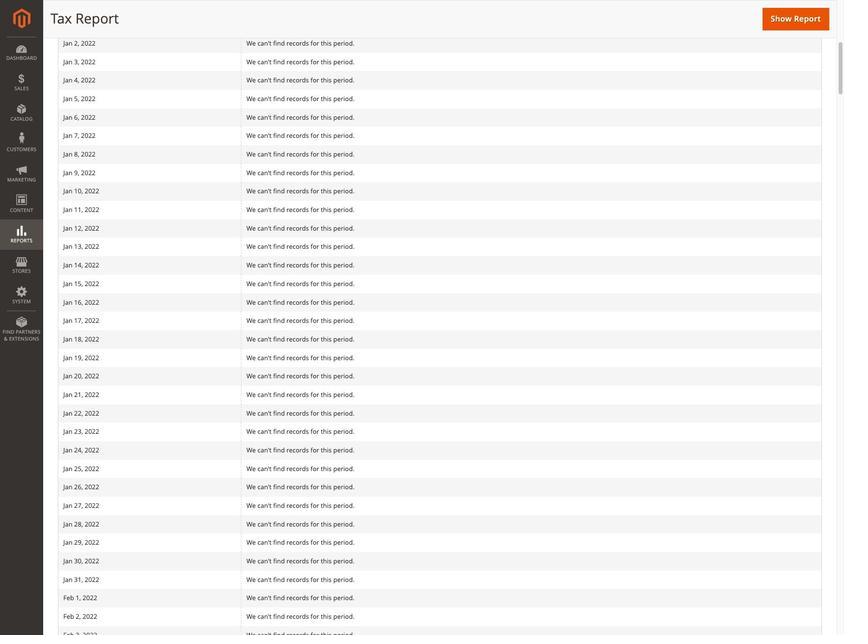 Task type: locate. For each thing, give the bounding box(es) containing it.
menu bar
[[0, 37, 43, 347]]



Task type: describe. For each thing, give the bounding box(es) containing it.
magento admin panel image
[[13, 8, 30, 28]]



Task type: vqa. For each thing, say whether or not it's contained in the screenshot.
text box
no



